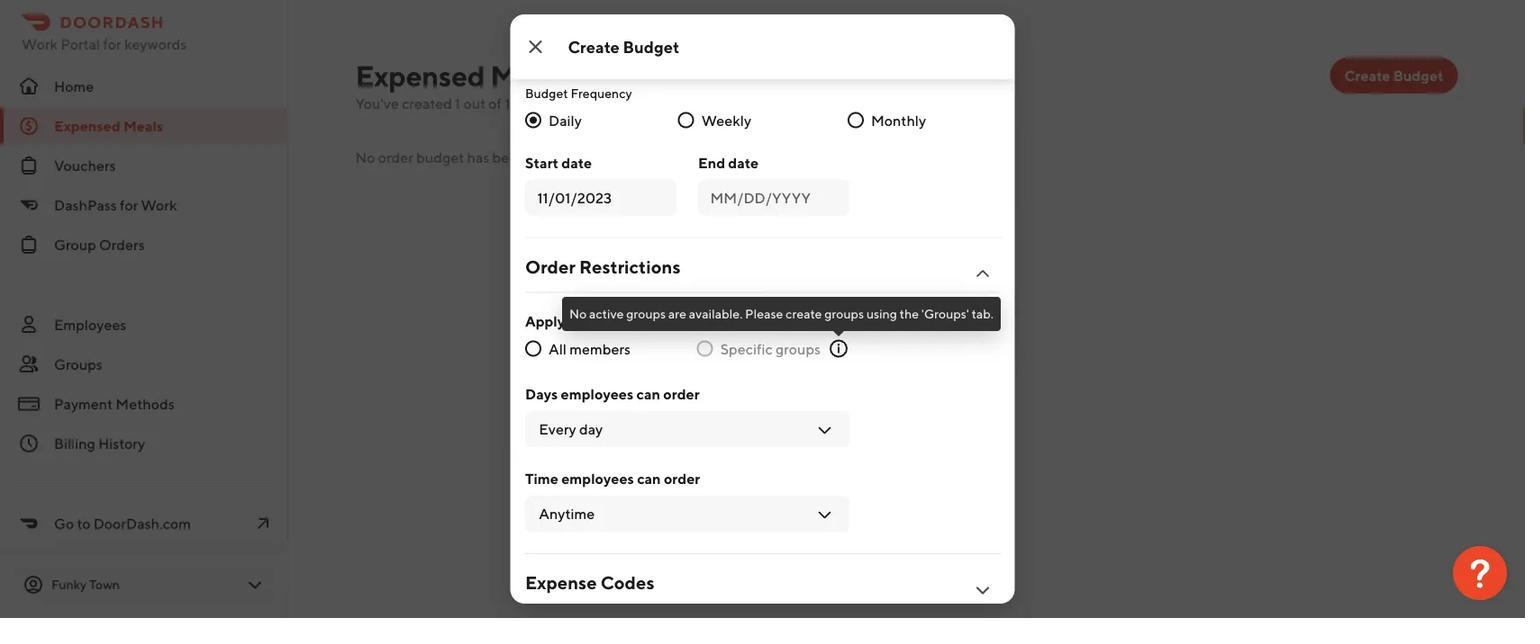 Task type: locate. For each thing, give the bounding box(es) containing it.
1 horizontal spatial of
[[523, 95, 537, 112]]

expensed meals
[[355, 59, 568, 92], [54, 118, 163, 135]]

1 vertical spatial create
[[1344, 67, 1390, 84]]

0 horizontal spatial date
[[561, 154, 591, 171]]

meals down close create budget icon
[[490, 59, 568, 92]]

End date text field
[[710, 187, 837, 209]]

expensed up vouchers
[[54, 118, 120, 135]]

expensed up created
[[355, 59, 485, 92]]

employees for days
[[560, 386, 633, 403]]

of left 10
[[489, 95, 502, 112]]

0 horizontal spatial budget
[[416, 149, 464, 166]]

no
[[355, 149, 375, 166], [569, 307, 587, 322]]

0 vertical spatial order
[[378, 149, 413, 166]]

expensed
[[355, 59, 485, 92], [54, 118, 120, 135]]

2 can from the top
[[637, 471, 660, 488]]

members
[[569, 341, 630, 358]]

budget inside button
[[1393, 67, 1444, 84]]

for right plan
[[853, 159, 869, 174]]

groups left using
[[824, 307, 864, 322]]

unlimited
[[721, 139, 775, 154]]

order for time employees can order
[[663, 471, 700, 488]]

budget inside dialog
[[567, 313, 617, 330]]

for up orders
[[120, 197, 138, 214]]

to
[[940, 139, 951, 154], [733, 159, 745, 174], [620, 313, 634, 330], [77, 516, 91, 533]]

type
[[570, 10, 596, 25]]

can for days employees can order
[[636, 386, 660, 403]]

can
[[636, 386, 660, 403], [637, 471, 660, 488]]

work
[[22, 36, 58, 53], [141, 197, 177, 214]]

expensed
[[625, 95, 689, 112]]

0 vertical spatial expensed meals
[[355, 59, 568, 92]]

1 vertical spatial create budget
[[1344, 67, 1444, 84]]

restrictions
[[579, 256, 680, 277]]

date for end date
[[728, 154, 758, 171]]

payment methods link
[[0, 386, 288, 423]]

0 horizontal spatial groups
[[626, 307, 666, 322]]

to upgrade to an enterprise plan for free.
[[683, 139, 951, 174]]

date right end at left
[[728, 154, 758, 171]]

doordash.com
[[93, 516, 191, 533]]

budget
[[525, 10, 568, 25], [623, 37, 680, 56], [1393, 67, 1444, 84], [525, 86, 568, 100]]

0 horizontal spatial expensed meals
[[54, 118, 163, 135]]

1 vertical spatial expensed
[[54, 118, 120, 135]]

0 vertical spatial work
[[22, 36, 58, 53]]

employees
[[560, 386, 633, 403], [561, 471, 634, 488]]

vouchers
[[54, 157, 116, 174]]

0 horizontal spatial expensed
[[54, 118, 120, 135]]

1 vertical spatial can
[[637, 471, 660, 488]]

expensed meals up vouchers
[[54, 118, 163, 135]]

budget up all members
[[567, 313, 617, 330]]

dialog
[[510, 0, 1015, 610]]

employees down members
[[560, 386, 633, 403]]

1 horizontal spatial create budget
[[1344, 67, 1444, 84]]

employees for time
[[561, 471, 634, 488]]

1 horizontal spatial budget
[[567, 313, 617, 330]]

2 employees from the top
[[561, 471, 634, 488]]

tab.
[[972, 307, 994, 322]]

an
[[748, 159, 762, 174]]

for
[[103, 36, 121, 53], [853, 159, 869, 174], [120, 197, 138, 214]]

1
[[455, 95, 461, 112]]

groups left are
[[626, 307, 666, 322]]

for right portal
[[103, 36, 121, 53]]

None button
[[676, 34, 849, 63]]

create budget inside create budget button
[[1344, 67, 1444, 84]]

1 employees from the top
[[560, 386, 633, 403]]

upgrade
[[683, 159, 731, 174]]

Start date text field
[[537, 187, 664, 209]]

date right start
[[561, 154, 591, 171]]

2 vertical spatial order
[[663, 471, 700, 488]]

1 vertical spatial budget
[[567, 313, 617, 330]]

tooltip
[[668, 117, 1007, 191]]

order
[[525, 256, 575, 277]]

create
[[568, 37, 620, 56], [1344, 67, 1390, 84]]

'groups'
[[921, 307, 969, 322]]

access,
[[778, 139, 819, 154]]

2 date from the left
[[728, 154, 758, 171]]

billing history
[[54, 436, 145, 453]]

meals
[[490, 59, 568, 92], [123, 118, 163, 135]]

1 vertical spatial meals
[[123, 118, 163, 135]]

0 horizontal spatial no
[[355, 149, 375, 166]]

groups
[[626, 307, 666, 322], [824, 307, 864, 322], [775, 341, 820, 358]]

1 vertical spatial expensed meals
[[54, 118, 163, 135]]

groups
[[54, 356, 102, 373]]

0 horizontal spatial create budget
[[568, 37, 680, 56]]

1 horizontal spatial meals
[[490, 59, 568, 92]]

0 vertical spatial budget
[[416, 149, 464, 166]]

free.
[[872, 159, 898, 174]]

date for start date
[[561, 154, 591, 171]]

1 vertical spatial order
[[663, 386, 699, 403]]

budget type option group
[[525, 34, 849, 63]]

specific groups
[[720, 341, 820, 358]]

1 horizontal spatial expensed meals
[[355, 59, 568, 92]]

0 horizontal spatial create
[[568, 37, 620, 56]]

all
[[548, 341, 566, 358]]

enterprise
[[764, 159, 824, 174]]

employees right time
[[561, 471, 634, 488]]

0 vertical spatial can
[[636, 386, 660, 403]]

0 vertical spatial employees
[[560, 386, 633, 403]]

of
[[489, 95, 502, 112], [523, 95, 537, 112]]

Daily radio
[[525, 112, 541, 128]]

and
[[733, 95, 757, 112]]

home link
[[0, 68, 288, 104]]

0 vertical spatial for
[[103, 36, 121, 53]]

0 vertical spatial meals
[[490, 59, 568, 92]]

order for days employees can order
[[663, 386, 699, 403]]

budget left has
[[416, 149, 464, 166]]

expensed meals up the 1
[[355, 59, 568, 92]]

no left active
[[569, 307, 587, 322]]

1 date from the left
[[561, 154, 591, 171]]

1 horizontal spatial groups
[[775, 341, 820, 358]]

0 horizontal spatial work
[[22, 36, 58, 53]]

close section button image
[[972, 263, 993, 285]]

1 vertical spatial for
[[853, 159, 869, 174]]

of right 10
[[523, 95, 537, 112]]

0 horizontal spatial of
[[489, 95, 502, 112]]

no inside 'tooltip'
[[569, 307, 587, 322]]

expensed meals link
[[0, 108, 288, 144]]

1 vertical spatial work
[[141, 197, 177, 214]]

0 vertical spatial no
[[355, 149, 375, 166]]

to get unlimited access, please
[[683, 139, 858, 154]]

the
[[900, 307, 919, 322]]

billing history link
[[0, 426, 288, 462]]

groups down create
[[775, 341, 820, 358]]

end
[[698, 154, 725, 171]]

1 horizontal spatial no
[[569, 307, 587, 322]]

0 vertical spatial create
[[568, 37, 620, 56]]

All members radio
[[525, 341, 541, 357]]

1 horizontal spatial date
[[728, 154, 758, 171]]

2 vertical spatial for
[[120, 197, 138, 214]]

groups inside dialog
[[775, 341, 820, 358]]

group orders
[[54, 236, 145, 254]]

1 horizontal spatial create
[[1344, 67, 1390, 84]]

history
[[98, 436, 145, 453]]

0 horizontal spatial meals
[[123, 118, 163, 135]]

1 vertical spatial employees
[[561, 471, 634, 488]]

work left portal
[[22, 36, 58, 53]]

meals
[[692, 95, 730, 112]]

1 horizontal spatial expensed
[[355, 59, 485, 92]]

10
[[505, 95, 520, 112]]

out
[[463, 95, 486, 112]]

vouchers link
[[0, 148, 288, 184]]

no down you've
[[355, 149, 375, 166]]

1 can from the top
[[636, 386, 660, 403]]

2 of from the left
[[523, 95, 537, 112]]

start date
[[525, 154, 591, 171]]

meals up vouchers link
[[123, 118, 163, 135]]

open resource center image
[[1453, 547, 1507, 601]]

work up group orders link
[[141, 197, 177, 214]]

1 vertical spatial no
[[569, 307, 587, 322]]

1 of from the left
[[489, 95, 502, 112]]

expense
[[525, 573, 596, 594]]

no active groups are available. please create groups using the 'groups' tab. tooltip
[[562, 297, 1001, 337]]



Task type: vqa. For each thing, say whether or not it's contained in the screenshot.
The Budget Frequency
yes



Task type: describe. For each thing, give the bounding box(es) containing it.
time
[[525, 471, 558, 488]]

no for no active groups are available. please create groups using the 'groups' tab.
[[569, 307, 587, 322]]

no active groups are available. please create groups using the 'groups' tab.
[[569, 307, 994, 322]]

been
[[492, 149, 526, 166]]

days
[[525, 386, 557, 403]]

please
[[821, 139, 858, 154]]

go to doordash.com
[[54, 516, 191, 533]]

budget frequency
[[525, 86, 632, 100]]

dialog containing order restrictions
[[510, 0, 1015, 610]]

payment methods
[[54, 396, 174, 413]]

group
[[54, 236, 96, 254]]

end date
[[698, 154, 758, 171]]

expense codes
[[525, 573, 654, 594]]

all members
[[548, 341, 630, 358]]

get
[[699, 139, 718, 154]]

to
[[683, 139, 697, 154]]

dashpass for work
[[54, 197, 177, 214]]

1 horizontal spatial work
[[141, 197, 177, 214]]

weekly
[[701, 112, 751, 129]]

dashpass for work link
[[0, 187, 288, 223]]

create
[[786, 307, 822, 322]]

are
[[668, 307, 686, 322]]

to inside dialog
[[620, 313, 634, 330]]

vouchers.
[[760, 95, 823, 112]]

frequency
[[570, 86, 632, 100]]

0 vertical spatial expensed
[[355, 59, 485, 92]]

please
[[745, 307, 783, 322]]

go to doordash.com link
[[0, 506, 288, 542]]

you've
[[355, 95, 399, 112]]

your
[[540, 95, 569, 112]]

no order budget has been added.
[[355, 149, 574, 166]]

created
[[402, 95, 452, 112]]

Monthly radio
[[847, 112, 863, 128]]

keywords
[[124, 36, 187, 53]]

apply budget to
[[525, 313, 634, 330]]

allotted
[[572, 95, 623, 112]]

start
[[525, 154, 558, 171]]

2 horizontal spatial groups
[[824, 307, 864, 322]]

billing
[[54, 436, 95, 453]]

time employees can order
[[525, 471, 700, 488]]

codes
[[600, 573, 654, 594]]

create budget button
[[1330, 58, 1458, 94]]

dashpass
[[54, 197, 117, 214]]

for inside to upgrade to an enterprise plan for free.
[[853, 159, 869, 174]]

orders
[[99, 236, 145, 254]]

can for time employees can order
[[637, 471, 660, 488]]

order restrictions
[[525, 256, 680, 277]]

expense codes-open section button image
[[972, 580, 993, 602]]

home
[[54, 78, 94, 95]]

monthly
[[871, 112, 926, 129]]

groups link
[[0, 347, 288, 383]]

you've created 1 out of 10 of your allotted expensed meals and vouchers.
[[355, 95, 823, 112]]

methods
[[116, 396, 174, 413]]

Weekly radio
[[678, 112, 694, 128]]

added.
[[528, 149, 574, 166]]

active
[[589, 307, 624, 322]]

daily
[[548, 112, 581, 129]]

portal
[[61, 36, 100, 53]]

recurring
[[577, 41, 635, 55]]

work portal for keywords
[[22, 36, 187, 53]]

plan
[[826, 159, 851, 174]]

tooltip containing to get unlimited access, please
[[668, 117, 1007, 191]]

employees
[[54, 317, 126, 334]]

budget type
[[525, 10, 596, 25]]

apply
[[525, 313, 564, 330]]

employees link
[[0, 307, 288, 343]]

using
[[866, 307, 897, 322]]

create inside create budget button
[[1344, 67, 1390, 84]]

Specific groups radio
[[696, 341, 713, 357]]

close create budget image
[[525, 36, 546, 58]]

Recurring button
[[525, 34, 687, 63]]

days employees can order
[[525, 386, 699, 403]]

available.
[[689, 307, 743, 322]]

specific
[[720, 341, 772, 358]]

for inside dashpass for work link
[[120, 197, 138, 214]]

0 vertical spatial create budget
[[568, 37, 680, 56]]

no for no order budget has been added.
[[355, 149, 375, 166]]

group orders link
[[0, 227, 288, 263]]

payment
[[54, 396, 113, 413]]

go
[[54, 516, 74, 533]]

has
[[467, 149, 489, 166]]



